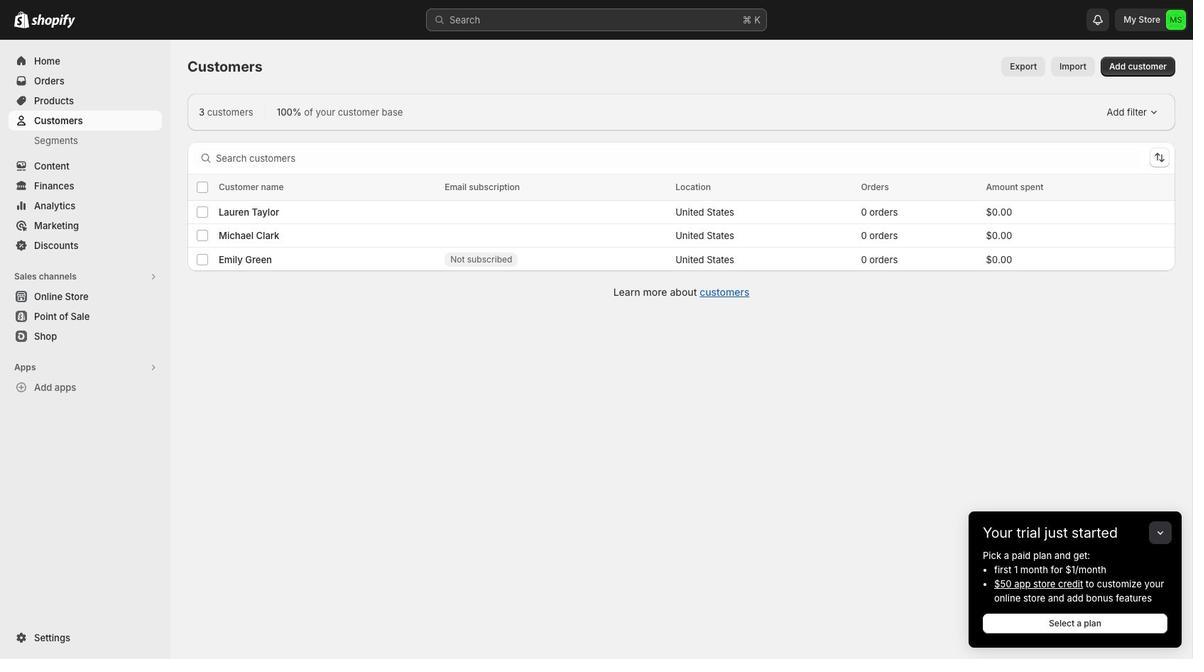 Task type: locate. For each thing, give the bounding box(es) containing it.
Search customers text field
[[216, 148, 1141, 168]]

shopify image
[[31, 14, 75, 28]]



Task type: vqa. For each thing, say whether or not it's contained in the screenshot.
Within
no



Task type: describe. For each thing, give the bounding box(es) containing it.
my store image
[[1166, 10, 1186, 30]]

shopify image
[[14, 11, 29, 28]]



